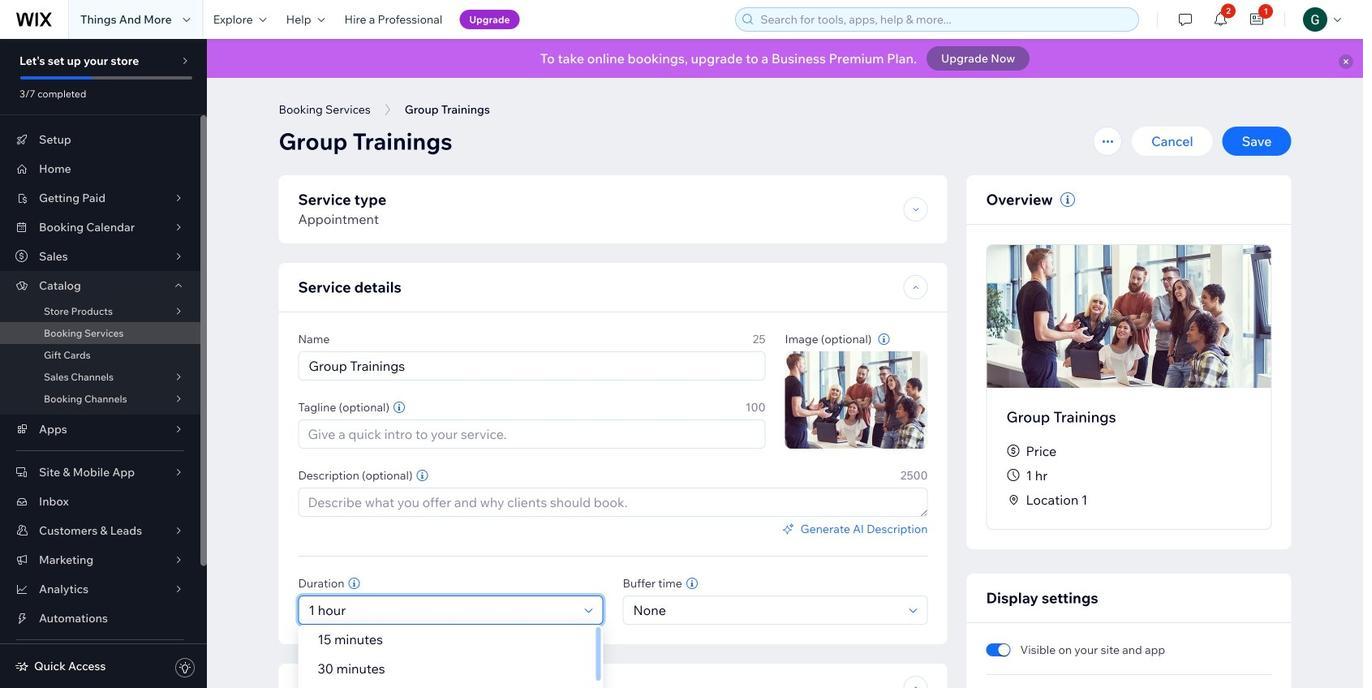 Task type: describe. For each thing, give the bounding box(es) containing it.
Search for tools, apps, help & more... field
[[756, 8, 1134, 31]]

sidebar element
[[0, 39, 207, 688]]

Describe what you offer and why clients should book. text field
[[298, 488, 928, 517]]



Task type: vqa. For each thing, say whether or not it's contained in the screenshot.
the topmost of
no



Task type: locate. For each thing, give the bounding box(es) containing it.
None field
[[304, 596, 580, 624], [628, 596, 904, 624], [304, 596, 580, 624], [628, 596, 904, 624]]

Give a quick intro to your service. text field
[[298, 419, 766, 449]]

alert
[[207, 39, 1363, 78]]

Service 2 field
[[304, 352, 760, 380]]

list box
[[298, 625, 603, 688]]



